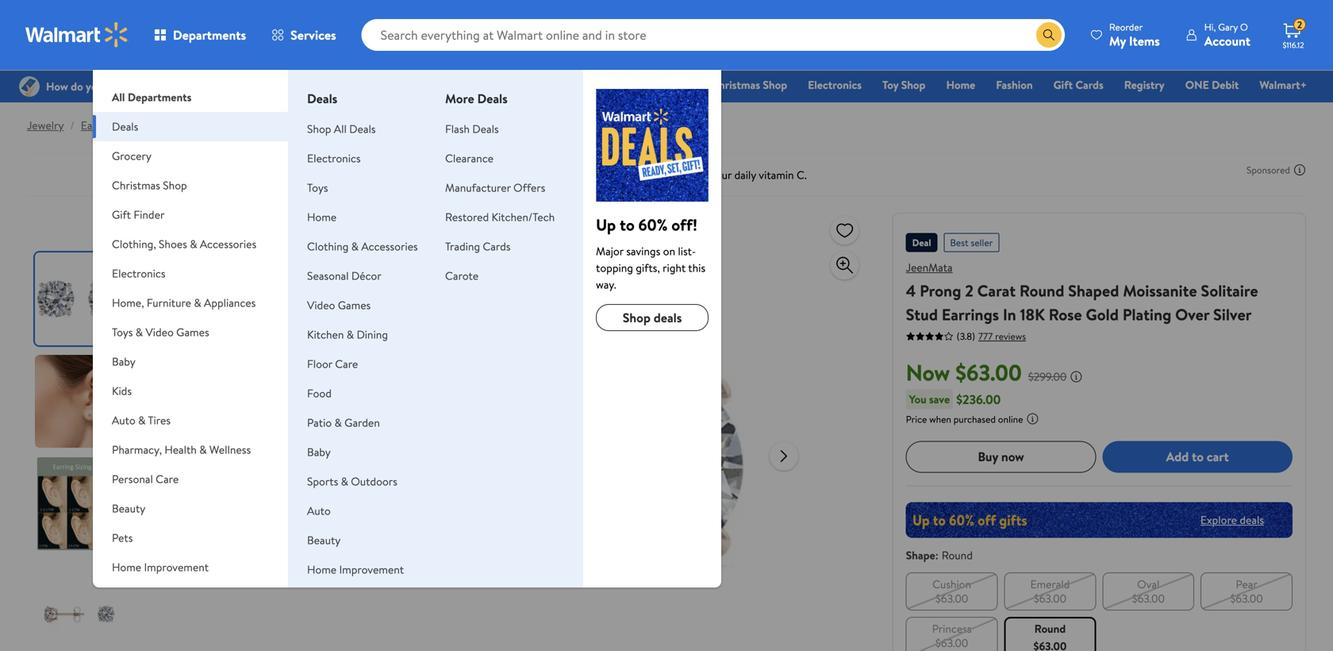 Task type: describe. For each thing, give the bounding box(es) containing it.
1 vertical spatial round
[[942, 547, 973, 563]]

manufacturer offers link
[[445, 180, 546, 195]]

jewelry
[[27, 118, 64, 133]]

baby for baby link
[[307, 444, 331, 460]]

grocery for grocery & essentials
[[518, 77, 557, 93]]

wellness
[[210, 442, 251, 457]]

floor
[[307, 356, 333, 372]]

departments inside 'popup button'
[[173, 26, 246, 44]]

carote
[[445, 268, 479, 283]]

up to 60% off! major savings on list- topping gifts, right this way.
[[596, 214, 706, 292]]

games inside dropdown button
[[176, 324, 209, 340]]

earrings inside the jeenmata 4 prong 2 carat round shaped moissanite solitaire stud earrings in 18k rose gold plating over silver
[[942, 303, 1000, 326]]

prong
[[920, 279, 962, 302]]

baby button
[[93, 347, 288, 376]]

christmas for christmas shop dropdown button
[[112, 177, 160, 193]]

& for auto & tires dropdown button
[[138, 412, 146, 428]]

shape
[[907, 547, 936, 563]]

beauty for beauty link
[[307, 532, 341, 548]]

in
[[1004, 303, 1017, 326]]

way.
[[596, 277, 617, 292]]

oval
[[1138, 576, 1160, 592]]

clothing, shoes & accessories button
[[93, 229, 288, 259]]

floor care link
[[307, 356, 358, 372]]

toys for toys link
[[307, 180, 328, 195]]

you save $236.00
[[910, 390, 1001, 408]]

kitchen & dining link
[[307, 327, 388, 342]]

patio & garden for patio & garden dropdown button
[[112, 589, 185, 604]]

departments inside "link"
[[128, 89, 192, 105]]

video inside dropdown button
[[146, 324, 174, 340]]

kitchen/tech
[[492, 209, 555, 225]]

topping
[[596, 260, 634, 276]]

toys for toys & video games
[[112, 324, 133, 340]]

ad disclaimer and feedback image
[[1294, 164, 1307, 176]]

$63.00 for now $63.00
[[956, 357, 1022, 388]]

Walmart Site-Wide search field
[[362, 19, 1065, 51]]

1 horizontal spatial accessories
[[362, 239, 418, 254]]

learn more about strikethrough prices image
[[1071, 370, 1083, 383]]

emerald $63.00
[[1031, 576, 1071, 606]]

christmas shop for christmas shop dropdown button
[[112, 177, 187, 193]]

dining
[[357, 327, 388, 342]]

buy
[[978, 448, 999, 465]]

walmart image
[[25, 22, 129, 48]]

home improvement for home improvement dropdown button
[[112, 559, 209, 575]]

up to sixty percent off deals. shop now. image
[[907, 502, 1293, 538]]

jeenmata link
[[907, 260, 953, 275]]

services button
[[259, 16, 349, 54]]

electronics for electronics link to the right
[[808, 77, 862, 93]]

stud
[[907, 303, 939, 326]]

improvement for home improvement link
[[339, 562, 404, 577]]

round inside button
[[1035, 621, 1067, 636]]

carote link
[[445, 268, 479, 283]]

$63.00 for princess $63.00
[[936, 635, 969, 651]]

patio & garden for patio & garden link on the bottom left of the page
[[307, 415, 380, 430]]

home improvement for home improvement link
[[307, 562, 404, 577]]

moissanite
[[1124, 279, 1198, 302]]

finder for gift finder dropdown button
[[134, 207, 165, 222]]

buy now button
[[907, 441, 1097, 473]]

$299.00
[[1029, 369, 1067, 384]]

clothing,
[[112, 236, 156, 252]]

pharmacy, health & wellness button
[[93, 435, 288, 465]]

off!
[[672, 214, 698, 236]]

shop for 'christmas shop' link
[[763, 77, 788, 93]]

price
[[907, 412, 928, 426]]

jewelry / earrings / silver earrings
[[27, 118, 205, 133]]

video games link
[[307, 297, 371, 313]]

manufacturer offers
[[445, 180, 546, 195]]

registry
[[1125, 77, 1165, 93]]

sports & outdoors
[[307, 474, 398, 489]]

4 prong 2 carat round shaped moissanite solitaire stud earrings in 18k rose gold plating over silver - image 3 of 5 image
[[35, 457, 128, 550]]

shop all deals link
[[307, 121, 376, 137]]

save
[[930, 391, 951, 407]]

on
[[664, 243, 676, 259]]

flash deals
[[445, 121, 499, 137]]

clearance link
[[445, 150, 494, 166]]

christmas shop for 'christmas shop' link
[[712, 77, 788, 93]]

pets button
[[93, 523, 288, 553]]

right
[[663, 260, 686, 276]]

$116.12
[[1284, 40, 1305, 50]]

shape list
[[903, 569, 1297, 651]]

auto & tires button
[[93, 406, 288, 435]]

deals button
[[93, 112, 288, 141]]

personal care button
[[93, 465, 288, 494]]

1 horizontal spatial home link
[[940, 76, 983, 93]]

home improvement button
[[93, 553, 288, 582]]

seasonal décor link
[[307, 268, 382, 283]]

clothing & accessories link
[[307, 239, 418, 254]]

all inside all departments "link"
[[112, 89, 125, 105]]

kitchen
[[307, 327, 344, 342]]

clothing
[[307, 239, 349, 254]]

beauty for beauty dropdown button
[[112, 501, 146, 516]]

restored kitchen/tech link
[[445, 209, 555, 225]]

list-
[[678, 243, 696, 259]]

cards for gift cards
[[1076, 77, 1104, 93]]

grocery & essentials
[[518, 77, 617, 93]]

& for kitchen & dining link
[[347, 327, 354, 342]]

savings
[[627, 243, 661, 259]]

gift cards
[[1054, 77, 1104, 93]]

account
[[1205, 32, 1251, 50]]

sports & outdoors link
[[307, 474, 398, 489]]

clearance
[[445, 150, 494, 166]]

shop all deals
[[307, 121, 376, 137]]

home,
[[112, 295, 144, 310]]

buy now
[[978, 448, 1025, 465]]

deals inside dropdown button
[[112, 119, 138, 134]]

patio for patio & garden dropdown button
[[112, 589, 137, 604]]

$63.00 for cushion $63.00
[[936, 591, 969, 606]]

& right shoes
[[190, 236, 197, 252]]

& right "health"
[[199, 442, 207, 457]]

one debit link
[[1179, 76, 1247, 93]]

& right furniture
[[194, 295, 201, 310]]

to for 60%
[[620, 214, 635, 236]]

floor care
[[307, 356, 358, 372]]

1 horizontal spatial earrings
[[166, 118, 205, 133]]

$63.00 for pear $63.00
[[1231, 591, 1264, 606]]

improvement for home improvement dropdown button
[[144, 559, 209, 575]]

reorder my items
[[1110, 20, 1161, 50]]

princess
[[933, 621, 972, 636]]

kids button
[[93, 376, 288, 406]]

0 vertical spatial 2
[[1298, 18, 1303, 32]]

legal information image
[[1027, 412, 1040, 425]]

tires
[[148, 412, 171, 428]]

toy shop
[[883, 77, 926, 93]]

add to cart
[[1167, 448, 1230, 465]]

0 horizontal spatial silver
[[137, 118, 163, 133]]

care for personal care
[[156, 471, 179, 487]]

add to favorites list, 4 prong 2 carat round shaped moissanite solitaire stud earrings in 18k rose gold plating over silver image
[[836, 220, 855, 240]]

home left fashion link
[[947, 77, 976, 93]]

grocery & essentials link
[[511, 76, 624, 93]]

personal care
[[112, 471, 179, 487]]

baby for the baby dropdown button
[[112, 354, 136, 369]]



Task type: vqa. For each thing, say whether or not it's contained in the screenshot.
& corresponding to Patio & Garden link in the bottom of the page
yes



Task type: locate. For each thing, give the bounding box(es) containing it.
games up kitchen & dining link
[[338, 297, 371, 313]]

services
[[291, 26, 336, 44]]

silver inside the jeenmata 4 prong 2 carat round shaped moissanite solitaire stud earrings in 18k rose gold plating over silver
[[1214, 303, 1253, 326]]

flash deals link
[[445, 121, 499, 137]]

auto & tires
[[112, 412, 171, 428]]

home improvement down beauty link
[[307, 562, 404, 577]]

patio down pets on the left of page
[[112, 589, 137, 604]]

gift finder down walmart site-wide search field
[[638, 77, 691, 93]]

toys & video games
[[112, 324, 209, 340]]

grocery inside grocery & essentials link
[[518, 77, 557, 93]]

finder inside dropdown button
[[134, 207, 165, 222]]

earrings up (3.8)
[[942, 303, 1000, 326]]

1 vertical spatial all
[[334, 121, 347, 137]]

1 horizontal spatial silver
[[1214, 303, 1253, 326]]

all departments link
[[93, 70, 288, 112]]

video down furniture
[[146, 324, 174, 340]]

$63.00 inside the princess $63.00
[[936, 635, 969, 651]]

1 vertical spatial 2
[[966, 279, 974, 302]]

0 vertical spatial all
[[112, 89, 125, 105]]

0 horizontal spatial /
[[70, 118, 74, 133]]

2 / from the left
[[127, 118, 131, 133]]

home improvement inside dropdown button
[[112, 559, 209, 575]]

1 horizontal spatial gift
[[638, 77, 657, 93]]

clothing & accessories
[[307, 239, 418, 254]]

gift finder for gift finder dropdown button
[[112, 207, 165, 222]]

0 horizontal spatial electronics
[[112, 266, 166, 281]]

0 vertical spatial baby
[[112, 354, 136, 369]]

accessories down gift finder dropdown button
[[200, 236, 257, 252]]

electronics link down shop all deals link on the left of the page
[[307, 150, 361, 166]]

2 horizontal spatial gift
[[1054, 77, 1074, 93]]

walmart+ link
[[1253, 76, 1315, 93]]

toys & video games button
[[93, 318, 288, 347]]

departments up all departments "link"
[[173, 26, 246, 44]]

flash
[[445, 121, 470, 137]]

cards down restored kitchen/tech
[[483, 239, 511, 254]]

toys inside dropdown button
[[112, 324, 133, 340]]

cushion
[[933, 576, 972, 592]]

beauty down auto link
[[307, 532, 341, 548]]

toys link
[[307, 180, 328, 195]]

to
[[620, 214, 635, 236], [1193, 448, 1205, 465]]

$63.00 inside emerald $63.00
[[1034, 591, 1067, 606]]

1 horizontal spatial garden
[[345, 415, 380, 430]]

gold
[[1087, 303, 1119, 326]]

christmas down walmart site-wide search field
[[712, 77, 761, 93]]

home inside dropdown button
[[112, 559, 141, 575]]

manufacturer
[[445, 180, 511, 195]]

1 vertical spatial silver
[[1214, 303, 1253, 326]]

& down home,
[[136, 324, 143, 340]]

seller
[[971, 236, 994, 249]]

gary
[[1219, 20, 1239, 34]]

/ right jewelry
[[70, 118, 74, 133]]

garden up sports & outdoors at the bottom of page
[[345, 415, 380, 430]]

restored kitchen/tech
[[445, 209, 555, 225]]

restored
[[445, 209, 489, 225]]

electronics for electronics dropdown button
[[112, 266, 166, 281]]

gift finder for gift finder link
[[638, 77, 691, 93]]

0 vertical spatial patio & garden
[[307, 415, 380, 430]]

clothing, shoes & accessories
[[112, 236, 257, 252]]

add
[[1167, 448, 1190, 465]]

cards for trading cards
[[483, 239, 511, 254]]

shop for toy shop link on the top right
[[902, 77, 926, 93]]

earrings up grocery dropdown button
[[166, 118, 205, 133]]

sponsored
[[1247, 163, 1291, 177]]

beauty inside dropdown button
[[112, 501, 146, 516]]

garden
[[345, 415, 380, 430], [149, 589, 185, 604]]

silver earrings link
[[137, 118, 205, 133]]

gift for gift finder link
[[638, 77, 657, 93]]

reorder
[[1110, 20, 1144, 34]]

& left essentials
[[559, 77, 567, 93]]

1 vertical spatial electronics link
[[307, 150, 361, 166]]

emerald
[[1031, 576, 1071, 592]]

$63.00 inside cushion $63.00
[[936, 591, 969, 606]]

1 / from the left
[[70, 118, 74, 133]]

gift inside dropdown button
[[112, 207, 131, 222]]

1 vertical spatial to
[[1193, 448, 1205, 465]]

toy
[[883, 77, 899, 93]]

0 vertical spatial video
[[307, 297, 335, 313]]

to right up
[[620, 214, 635, 236]]

pharmacy, health & wellness
[[112, 442, 251, 457]]

0 horizontal spatial patio & garden
[[112, 589, 185, 604]]

major
[[596, 243, 624, 259]]

pear
[[1237, 576, 1258, 592]]

0 horizontal spatial home link
[[307, 209, 337, 225]]

baby up "sports"
[[307, 444, 331, 460]]

0 horizontal spatial patio
[[112, 589, 137, 604]]

0 vertical spatial electronics link
[[801, 76, 869, 93]]

electronics
[[808, 77, 862, 93], [307, 150, 361, 166], [112, 266, 166, 281]]

christmas inside dropdown button
[[112, 177, 160, 193]]

baby inside dropdown button
[[112, 354, 136, 369]]

1 vertical spatial departments
[[128, 89, 192, 105]]

improvement inside dropdown button
[[144, 559, 209, 575]]

video
[[307, 297, 335, 313], [146, 324, 174, 340]]

home down pets on the left of page
[[112, 559, 141, 575]]

baby up kids
[[112, 354, 136, 369]]

grocery right deals link
[[518, 77, 557, 93]]

improvement down 'pets' dropdown button on the bottom left of the page
[[144, 559, 209, 575]]

accessories inside dropdown button
[[200, 236, 257, 252]]

gift finder inside gift finder dropdown button
[[112, 207, 165, 222]]

2 vertical spatial electronics
[[112, 266, 166, 281]]

0 vertical spatial auto
[[112, 412, 136, 428]]

patio & garden down home improvement dropdown button
[[112, 589, 185, 604]]

patio for patio & garden link on the bottom left of the page
[[307, 415, 332, 430]]

games down the home, furniture & appliances dropdown button
[[176, 324, 209, 340]]

0 vertical spatial christmas
[[712, 77, 761, 93]]

items
[[1130, 32, 1161, 50]]

round down emerald $63.00
[[1035, 621, 1067, 636]]

0 horizontal spatial toys
[[112, 324, 133, 340]]

deals image
[[596, 89, 709, 202]]

$63.00 for oval $63.00
[[1133, 591, 1166, 606]]

0 vertical spatial to
[[620, 214, 635, 236]]

beauty link
[[307, 532, 341, 548]]

& for the 'sports & outdoors' link
[[341, 474, 349, 489]]

accessories up décor
[[362, 239, 418, 254]]

0 vertical spatial home link
[[940, 76, 983, 93]]

0 horizontal spatial to
[[620, 214, 635, 236]]

& for grocery & essentials link on the left of the page
[[559, 77, 567, 93]]

2 inside the jeenmata 4 prong 2 carat round shaped moissanite solitaire stud earrings in 18k rose gold plating over silver
[[966, 279, 974, 302]]

gift finder link
[[630, 76, 698, 93]]

1 horizontal spatial finder
[[660, 77, 691, 93]]

1 horizontal spatial /
[[127, 118, 131, 133]]

round up 18k
[[1020, 279, 1065, 302]]

& right "sports"
[[341, 474, 349, 489]]

christmas for 'christmas shop' link
[[712, 77, 761, 93]]

0 horizontal spatial care
[[156, 471, 179, 487]]

0 horizontal spatial grocery
[[112, 148, 152, 164]]

0 horizontal spatial beauty
[[112, 501, 146, 516]]

1 horizontal spatial patio & garden
[[307, 415, 380, 430]]

1 horizontal spatial baby
[[307, 444, 331, 460]]

garden for patio & garden link on the bottom left of the page
[[345, 415, 380, 430]]

appliances
[[204, 295, 256, 310]]

0 vertical spatial round
[[1020, 279, 1065, 302]]

auto down "sports"
[[307, 503, 331, 518]]

to inside button
[[1193, 448, 1205, 465]]

garden for patio & garden dropdown button
[[149, 589, 185, 604]]

gift up the 'clothing,'
[[112, 207, 131, 222]]

registry link
[[1118, 76, 1173, 93]]

1 horizontal spatial christmas
[[712, 77, 761, 93]]

health
[[165, 442, 197, 457]]

electronics left toy
[[808, 77, 862, 93]]

shop
[[763, 77, 788, 93], [902, 77, 926, 93], [307, 121, 331, 137], [163, 177, 187, 193], [623, 309, 651, 326]]

earrings right jewelry
[[81, 118, 120, 133]]

1 vertical spatial baby
[[307, 444, 331, 460]]

deals
[[654, 309, 682, 326]]

0 vertical spatial silver
[[137, 118, 163, 133]]

now $63.00
[[907, 357, 1022, 388]]

home down toys link
[[307, 209, 337, 225]]

christmas shop down grocery dropdown button
[[112, 177, 187, 193]]

2 up the $116.12
[[1298, 18, 1303, 32]]

beauty down personal
[[112, 501, 146, 516]]

care for floor care
[[335, 356, 358, 372]]

essentials
[[570, 77, 617, 93]]

video up kitchen
[[307, 297, 335, 313]]

1 horizontal spatial christmas shop
[[712, 77, 788, 93]]

earrings
[[81, 118, 120, 133], [166, 118, 205, 133], [942, 303, 1000, 326]]

when
[[930, 412, 952, 426]]

christmas shop inside dropdown button
[[112, 177, 187, 193]]

grocery down "jewelry / earrings / silver earrings" on the left top of page
[[112, 148, 152, 164]]

care inside dropdown button
[[156, 471, 179, 487]]

0 horizontal spatial earrings
[[81, 118, 120, 133]]

1 horizontal spatial to
[[1193, 448, 1205, 465]]

round inside the jeenmata 4 prong 2 carat round shaped moissanite solitaire stud earrings in 18k rose gold plating over silver
[[1020, 279, 1065, 302]]

1 horizontal spatial improvement
[[339, 562, 404, 577]]

1 horizontal spatial home improvement
[[307, 562, 404, 577]]

silver down the solitaire
[[1214, 303, 1253, 326]]

patio inside dropdown button
[[112, 589, 137, 604]]

care down "health"
[[156, 471, 179, 487]]

gift finder inside gift finder link
[[638, 77, 691, 93]]

home link down toys link
[[307, 209, 337, 225]]

beauty button
[[93, 494, 288, 523]]

patio & garden down food
[[307, 415, 380, 430]]

1 vertical spatial patio & garden
[[112, 589, 185, 604]]

2 horizontal spatial electronics
[[808, 77, 862, 93]]

1 vertical spatial patio
[[112, 589, 137, 604]]

christmas up the 'clothing,'
[[112, 177, 160, 193]]

finder up the 'clothing,'
[[134, 207, 165, 222]]

0 vertical spatial grocery
[[518, 77, 557, 93]]

home, furniture & appliances
[[112, 295, 256, 310]]

home improvement link
[[307, 562, 404, 577]]

0 horizontal spatial christmas
[[112, 177, 160, 193]]

patio down food link
[[307, 415, 332, 430]]

$63.00 for emerald $63.00
[[1034, 591, 1067, 606]]

& right clothing
[[351, 239, 359, 254]]

1 horizontal spatial beauty
[[307, 532, 341, 548]]

toys up clothing
[[307, 180, 328, 195]]

1 vertical spatial finder
[[134, 207, 165, 222]]

1 horizontal spatial electronics
[[307, 150, 361, 166]]

pear $63.00
[[1231, 576, 1264, 606]]

jewelry link
[[27, 118, 64, 133]]

home down beauty link
[[307, 562, 337, 577]]

christmas shop down search search field
[[712, 77, 788, 93]]

to inside up to 60% off! major savings on list- topping gifts, right this way.
[[620, 214, 635, 236]]

& for the clothing & accessories link on the left
[[351, 239, 359, 254]]

garden inside dropdown button
[[149, 589, 185, 604]]

next media item image
[[775, 447, 794, 466]]

0 horizontal spatial electronics link
[[307, 150, 361, 166]]

zoom image modal image
[[836, 256, 855, 275]]

gift cards link
[[1047, 76, 1111, 93]]

1 horizontal spatial patio
[[307, 415, 332, 430]]

hi, gary o account
[[1205, 20, 1251, 50]]

gift finder up the 'clothing,'
[[112, 207, 165, 222]]

electronics button
[[93, 259, 288, 288]]

christmas shop link
[[705, 76, 795, 93]]

electronics inside dropdown button
[[112, 266, 166, 281]]

plating
[[1123, 303, 1172, 326]]

departments up silver earrings link
[[128, 89, 192, 105]]

1 vertical spatial home link
[[307, 209, 337, 225]]

electronics down the 'clothing,'
[[112, 266, 166, 281]]

1 horizontal spatial video
[[307, 297, 335, 313]]

shop for christmas shop dropdown button
[[163, 177, 187, 193]]

patio & garden inside dropdown button
[[112, 589, 185, 604]]

2 vertical spatial round
[[1035, 621, 1067, 636]]

home improvement down 'pets' dropdown button on the bottom left of the page
[[112, 559, 209, 575]]

2 left carat
[[966, 279, 974, 302]]

1 horizontal spatial electronics link
[[801, 76, 869, 93]]

search icon image
[[1043, 29, 1056, 41]]

finder for gift finder link
[[660, 77, 691, 93]]

electronics link left toy
[[801, 76, 869, 93]]

round
[[1020, 279, 1065, 302], [942, 547, 973, 563], [1035, 621, 1067, 636]]

& for patio & garden dropdown button
[[139, 589, 147, 604]]

0 vertical spatial departments
[[173, 26, 246, 44]]

video games
[[307, 297, 371, 313]]

cart
[[1208, 448, 1230, 465]]

1 vertical spatial games
[[176, 324, 209, 340]]

garden down home improvement dropdown button
[[149, 589, 185, 604]]

you
[[910, 391, 927, 407]]

& down floor care
[[335, 415, 342, 430]]

electronics down shop all deals link on the left of the page
[[307, 150, 361, 166]]

cards left registry
[[1076, 77, 1104, 93]]

& for 'toys & video games' dropdown button
[[136, 324, 143, 340]]

4 prong 2 carat round shaped moissanite solitaire stud earrings in 18k rose gold plating over silver - image 1 of 5 image
[[35, 253, 128, 345]]

0 horizontal spatial baby
[[112, 354, 136, 369]]

0 horizontal spatial christmas shop
[[112, 177, 187, 193]]

0 vertical spatial gift finder
[[638, 77, 691, 93]]

0 horizontal spatial games
[[176, 324, 209, 340]]

grocery inside grocery dropdown button
[[112, 148, 152, 164]]

grocery for grocery
[[112, 148, 152, 164]]

improvement down beauty link
[[339, 562, 404, 577]]

home, furniture & appliances button
[[93, 288, 288, 318]]

Search search field
[[362, 19, 1065, 51]]

one debit
[[1186, 77, 1240, 93]]

1 horizontal spatial gift finder
[[638, 77, 691, 93]]

gift right essentials
[[638, 77, 657, 93]]

1 vertical spatial garden
[[149, 589, 185, 604]]

0 vertical spatial finder
[[660, 77, 691, 93]]

0 vertical spatial electronics
[[808, 77, 862, 93]]

electronics link
[[801, 76, 869, 93], [307, 150, 361, 166]]

gift for gift finder dropdown button
[[112, 207, 131, 222]]

2
[[1298, 18, 1303, 32], [966, 279, 974, 302]]

4 prong 2 carat round shaped moissanite solitaire stud earrings in 18k rose gold plating over silver - image 4 of 5 image
[[35, 560, 128, 651]]

(3.8)
[[957, 330, 976, 343]]

& for patio & garden link on the bottom left of the page
[[335, 415, 342, 430]]

cushion $63.00
[[933, 576, 972, 606]]

all
[[112, 89, 125, 105], [334, 121, 347, 137]]

0 vertical spatial beauty
[[112, 501, 146, 516]]

auto for auto & tires
[[112, 412, 136, 428]]

1 vertical spatial grocery
[[112, 148, 152, 164]]

0 horizontal spatial cards
[[483, 239, 511, 254]]

0 vertical spatial games
[[338, 297, 371, 313]]

auto inside auto & tires dropdown button
[[112, 412, 136, 428]]

0 vertical spatial care
[[335, 356, 358, 372]]

& left tires
[[138, 412, 146, 428]]

0 horizontal spatial gift
[[112, 207, 131, 222]]

0 vertical spatial patio
[[307, 415, 332, 430]]

1 vertical spatial care
[[156, 471, 179, 487]]

finder down walmart site-wide search field
[[660, 77, 691, 93]]

1 horizontal spatial cards
[[1076, 77, 1104, 93]]

fashion
[[997, 77, 1033, 93]]

patio & garden link
[[307, 415, 380, 430]]

electronics for bottommost electronics link
[[307, 150, 361, 166]]

0 horizontal spatial auto
[[112, 412, 136, 428]]

up
[[596, 214, 616, 236]]

auto down kids
[[112, 412, 136, 428]]

0 horizontal spatial home improvement
[[112, 559, 209, 575]]

0 vertical spatial christmas shop
[[712, 77, 788, 93]]

toys down home,
[[112, 324, 133, 340]]

1 horizontal spatial games
[[338, 297, 371, 313]]

fashion link
[[990, 76, 1041, 93]]

personal
[[112, 471, 153, 487]]

gift right fashion
[[1054, 77, 1074, 93]]

0 vertical spatial toys
[[307, 180, 328, 195]]

round right :
[[942, 547, 973, 563]]

1 vertical spatial cards
[[483, 239, 511, 254]]

shop deals
[[623, 309, 682, 326]]

improvement
[[144, 559, 209, 575], [339, 562, 404, 577]]

1 vertical spatial electronics
[[307, 150, 361, 166]]

0 horizontal spatial accessories
[[200, 236, 257, 252]]

& down home improvement dropdown button
[[139, 589, 147, 604]]

silver down all departments
[[137, 118, 163, 133]]

/ right earrings "link"
[[127, 118, 131, 133]]

solitaire
[[1202, 279, 1259, 302]]

1 vertical spatial christmas
[[112, 177, 160, 193]]

0 vertical spatial cards
[[1076, 77, 1104, 93]]

care right floor
[[335, 356, 358, 372]]

auto for auto link
[[307, 503, 331, 518]]

1 vertical spatial beauty
[[307, 532, 341, 548]]

home link left fashion link
[[940, 76, 983, 93]]

1 horizontal spatial all
[[334, 121, 347, 137]]

to for cart
[[1193, 448, 1205, 465]]

gift for gift cards link
[[1054, 77, 1074, 93]]

shop inside dropdown button
[[163, 177, 187, 193]]

4 prong 2 carat round shaped moissanite solitaire stud earrings in 18k rose gold plating over silver - image 2 of 5 image
[[35, 355, 128, 448]]

1 vertical spatial christmas shop
[[112, 177, 187, 193]]

oval $63.00
[[1133, 576, 1166, 606]]

1 vertical spatial gift finder
[[112, 207, 165, 222]]

patio & garden button
[[93, 582, 288, 611]]

0 horizontal spatial 2
[[966, 279, 974, 302]]

1 horizontal spatial auto
[[307, 503, 331, 518]]

18k
[[1021, 303, 1046, 326]]

walmart+
[[1260, 77, 1308, 93]]

0 vertical spatial garden
[[345, 415, 380, 430]]

deal
[[913, 236, 932, 249]]

1 horizontal spatial toys
[[307, 180, 328, 195]]

add to cart button
[[1103, 441, 1293, 473]]

1 horizontal spatial 2
[[1298, 18, 1303, 32]]

to left "cart"
[[1193, 448, 1205, 465]]

purchased
[[954, 412, 996, 426]]

& left dining
[[347, 327, 354, 342]]



